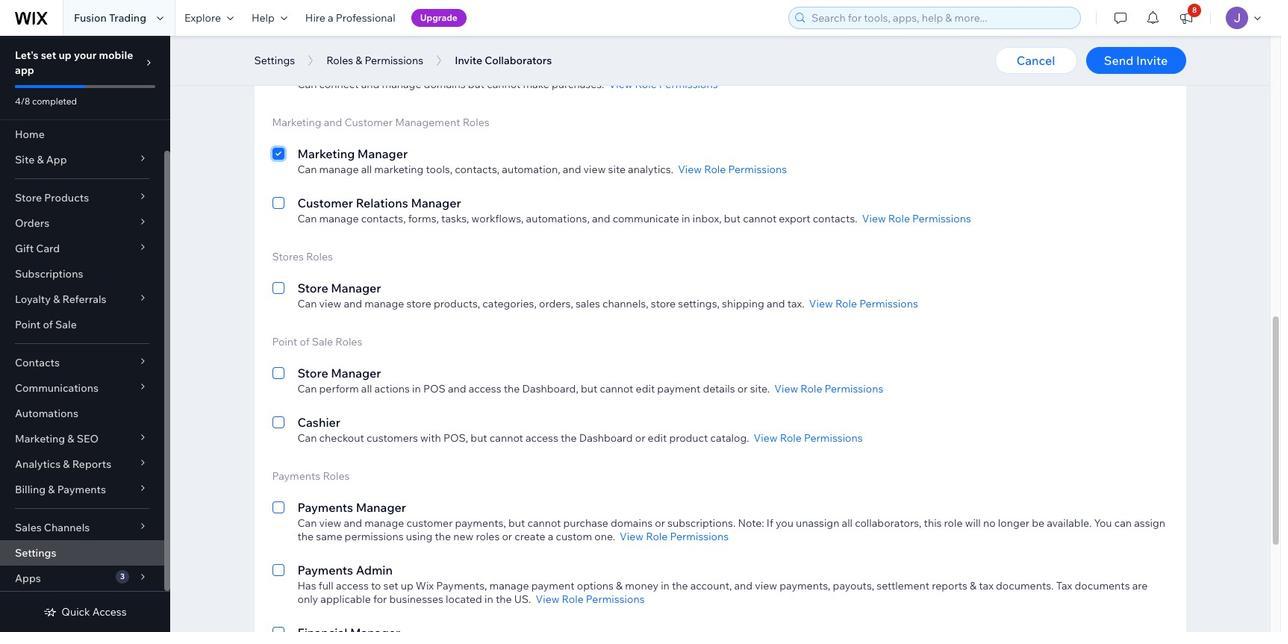 Task type: locate. For each thing, give the bounding box(es) containing it.
2 vertical spatial all
[[842, 517, 853, 530]]

0 vertical spatial access
[[469, 382, 502, 396]]

0 horizontal spatial contacts,
[[361, 212, 406, 226]]

all for store
[[361, 382, 372, 396]]

reports
[[72, 458, 111, 471]]

manager inside the domain manager can connect and manage domains but cannot make purchases. view role permissions
[[344, 61, 394, 76]]

& right site
[[37, 153, 44, 167]]

2 vertical spatial marketing
[[15, 432, 65, 446]]

in left the "inbox,"
[[682, 212, 690, 226]]

1 can from the top
[[298, 28, 317, 42]]

unassign
[[796, 517, 840, 530]]

manager inside customer relations manager can manage contacts, forms, tasks, workflows, automations, and communicate in inbox, but cannot export contacts. view role permissions
[[411, 196, 461, 211]]

store inside 'dropdown button'
[[15, 191, 42, 205]]

seo
[[77, 432, 99, 446]]

roles inside button
[[326, 54, 353, 67]]

invite down subscriptions,
[[455, 54, 482, 67]]

in right money
[[661, 579, 670, 593]]

1 vertical spatial customer
[[298, 196, 353, 211]]

payments for payments roles
[[272, 470, 321, 483]]

but right the "inbox,"
[[724, 212, 741, 226]]

manager down 'stores roles'
[[331, 281, 381, 296]]

view role permissions down one.
[[536, 593, 645, 606]]

& inside button
[[356, 54, 362, 67]]

let's
[[15, 49, 39, 62]]

0 vertical spatial up
[[59, 49, 72, 62]]

1 horizontal spatial contacts,
[[455, 163, 500, 176]]

manage down payments manager
[[365, 517, 404, 530]]

contacts, inside the marketing manager can manage all marketing tools, contacts, automation, and view site analytics. view role permissions
[[455, 163, 500, 176]]

invite right send
[[1137, 53, 1168, 68]]

view role permissions button for cashier can checkout customers with pos, but cannot access the dashboard or edit product catalog. view role permissions
[[754, 432, 863, 445]]

store up orders
[[15, 191, 42, 205]]

pos
[[423, 382, 446, 396]]

cannot left purchase
[[527, 517, 561, 530]]

2 horizontal spatial access
[[526, 432, 558, 445]]

can inside customer relations manager can manage contacts, forms, tasks, workflows, automations, and communicate in inbox, but cannot export contacts. view role permissions
[[298, 212, 317, 226]]

inbox,
[[693, 212, 722, 226]]

manage up relations
[[319, 163, 359, 176]]

0 horizontal spatial connect
[[319, 78, 359, 91]]

& down purchases,
[[356, 54, 362, 67]]

role
[[819, 28, 841, 42], [635, 78, 657, 91], [704, 163, 726, 176], [888, 212, 910, 226], [836, 297, 857, 311], [801, 382, 822, 396], [780, 432, 802, 445], [646, 530, 668, 544], [562, 593, 584, 606]]

manager inside the marketing manager can manage all marketing tools, contacts, automation, and view site analytics. view role permissions
[[358, 146, 408, 161]]

cannot right pos,
[[490, 432, 523, 445]]

automations link
[[0, 401, 164, 426]]

store products button
[[0, 185, 164, 211]]

manager up permissions at the left
[[356, 500, 406, 515]]

1 vertical spatial edit
[[648, 432, 667, 445]]

referrals
[[62, 293, 106, 306]]

store inside store manager can perform all actions in pos and access the dashboard, but cannot edit payment details or site. view role permissions
[[298, 366, 328, 381]]

payment left details
[[657, 382, 701, 396]]

0 horizontal spatial a
[[328, 11, 334, 25]]

no
[[983, 517, 996, 530]]

view inside "can view and manage customer payments, but cannot purchase domains or subscriptions. note: if you unassign all collaborators, this role will no longer be available. you can assign the same permissions using the new roles or create a custom one."
[[319, 517, 342, 530]]

and left tax.
[[767, 297, 785, 311]]

subscriptions,
[[445, 28, 513, 42]]

contacts.
[[813, 212, 858, 226]]

4 can from the top
[[298, 212, 317, 226]]

and right the automations,
[[592, 212, 611, 226]]

1 horizontal spatial store
[[651, 297, 676, 311]]

or right dashboard
[[635, 432, 646, 445]]

or right roles
[[502, 530, 512, 544]]

the left account,
[[672, 579, 688, 593]]

payment inside has full access to set up wix payments, manage payment options & money in the account, and view payments, payouts, settlement reports & tax documents. tax documents are only applicable for businesses located in the us.
[[531, 579, 575, 593]]

0 horizontal spatial to
[[371, 579, 381, 593]]

view inside cashier can checkout customers with pos, but cannot access the dashboard or edit product catalog. view role permissions
[[754, 432, 778, 445]]

create
[[515, 530, 546, 544]]

1 vertical spatial payment
[[657, 382, 701, 396]]

channels,
[[603, 297, 649, 311]]

but inside store manager can perform all actions in pos and access the dashboard, but cannot edit payment details or site. view role permissions
[[581, 382, 598, 396]]

in left pos in the left of the page
[[412, 382, 421, 396]]

and right automation,
[[563, 163, 581, 176]]

store for store manager can perform all actions in pos and access the dashboard, but cannot edit payment details or site. view role permissions
[[298, 366, 328, 381]]

1 vertical spatial marketing
[[298, 146, 355, 161]]

permissions inside the domain manager can connect and manage domains but cannot make purchases. view role permissions
[[659, 78, 718, 91]]

payments for payments manager
[[298, 500, 353, 515]]

but inside cashier can checkout customers with pos, but cannot access the dashboard or edit product catalog. view role permissions
[[471, 432, 487, 445]]

cancel button
[[995, 47, 1077, 74]]

1 horizontal spatial settings
[[254, 54, 295, 67]]

2 vertical spatial store
[[298, 366, 328, 381]]

settings inside settings button
[[254, 54, 295, 67]]

site
[[15, 153, 35, 167]]

0 horizontal spatial payments,
[[455, 517, 506, 530]]

connect left domain
[[649, 28, 688, 42]]

1 horizontal spatial sale
[[312, 335, 333, 349]]

1 horizontal spatial a
[[548, 530, 554, 544]]

a right create
[[548, 530, 554, 544]]

connect inside the domain manager can connect and manage domains but cannot make purchases. view role permissions
[[319, 78, 359, 91]]

marketing down domain
[[272, 116, 322, 129]]

1 vertical spatial point
[[272, 335, 297, 349]]

has full access to set up wix payments, manage payment options & money in the account, and view payments, payouts, settlement reports & tax documents. tax documents are only applicable for businesses located in the us.
[[298, 579, 1148, 606]]

0 vertical spatial payments,
[[455, 517, 506, 530]]

marketing and customer management roles
[[272, 116, 490, 129]]

& left tax
[[970, 579, 977, 593]]

sales channels button
[[0, 515, 164, 541]]

manager for marketing manager can manage all marketing tools, contacts, automation, and view site analytics. view role permissions
[[358, 146, 408, 161]]

domains up management on the top of the page
[[424, 78, 466, 91]]

point for point of sale roles
[[272, 335, 297, 349]]

permissions
[[843, 28, 902, 42], [365, 54, 424, 67], [659, 78, 718, 91], [728, 163, 787, 176], [913, 212, 971, 226], [860, 297, 918, 311], [825, 382, 884, 396], [804, 432, 863, 445], [670, 530, 729, 544], [586, 593, 645, 606]]

automations
[[15, 407, 78, 420]]

1 horizontal spatial domains
[[611, 517, 653, 530]]

0 horizontal spatial point
[[15, 318, 41, 332]]

all left actions
[[361, 382, 372, 396]]

can
[[1115, 517, 1132, 530]]

3 can from the top
[[298, 163, 317, 176]]

be
[[1032, 517, 1045, 530]]

all inside the marketing manager can manage all marketing tools, contacts, automation, and view site analytics. view role permissions
[[361, 163, 372, 176]]

set right let's
[[41, 49, 56, 62]]

cancel
[[1017, 53, 1055, 68]]

0 vertical spatial set
[[41, 49, 56, 62]]

but right roles
[[508, 517, 525, 530]]

documents
[[1075, 579, 1130, 593]]

connect down domain
[[319, 78, 359, 91]]

all left marketing
[[361, 163, 372, 176]]

view up point of sale roles
[[319, 297, 342, 311]]

0 horizontal spatial domains
[[424, 78, 466, 91]]

roles right management on the top of the page
[[463, 116, 490, 129]]

1 vertical spatial all
[[361, 382, 372, 396]]

& for marketing
[[67, 432, 74, 446]]

subscriptions
[[15, 267, 83, 281]]

and down roles & permissions
[[361, 78, 380, 91]]

0 vertical spatial domains
[[424, 78, 466, 91]]

1 vertical spatial connect
[[319, 78, 359, 91]]

upgrade button
[[411, 9, 467, 27]]

0 vertical spatial site.
[[769, 28, 788, 42]]

manager inside store manager can perform all actions in pos and access the dashboard, but cannot edit payment details or site. view role permissions
[[331, 366, 381, 381]]

edit inside store manager can perform all actions in pos and access the dashboard, but cannot edit payment details or site. view role permissions
[[636, 382, 655, 396]]

domain manager can connect and manage domains but cannot make purchases. view role permissions
[[298, 61, 718, 91]]

analytics & reports
[[15, 458, 111, 471]]

1 vertical spatial sale
[[312, 335, 333, 349]]

view role permissions button for store manager can perform all actions in pos and access the dashboard, but cannot edit payment details or site. view role permissions
[[775, 382, 884, 396]]

2 can from the top
[[298, 78, 317, 91]]

gift card
[[15, 242, 60, 255]]

domains inside the domain manager can connect and manage domains but cannot make purchases. view role permissions
[[424, 78, 466, 91]]

access right pos in the left of the page
[[469, 382, 502, 396]]

view left site
[[584, 163, 606, 176]]

and right pos in the left of the page
[[448, 382, 466, 396]]

marketing down marketing and customer management roles
[[298, 146, 355, 161]]

up
[[59, 49, 72, 62], [401, 579, 413, 593]]

& for billing
[[48, 483, 55, 497]]

0 horizontal spatial store
[[407, 297, 431, 311]]

2 vertical spatial a
[[548, 530, 554, 544]]

1 vertical spatial domains
[[611, 517, 653, 530]]

manage inside the marketing manager can manage all marketing tools, contacts, automation, and view site analytics. view role permissions
[[319, 163, 359, 176]]

1 vertical spatial store
[[298, 281, 328, 296]]

2 vertical spatial access
[[336, 579, 369, 593]]

professional
[[336, 11, 396, 25]]

& for loyalty
[[53, 293, 60, 306]]

app
[[46, 153, 67, 167]]

store
[[407, 297, 431, 311], [651, 297, 676, 311]]

up left the wix
[[401, 579, 413, 593]]

marketing inside dropdown button
[[15, 432, 65, 446]]

1 horizontal spatial set
[[383, 579, 398, 593]]

None checkbox
[[272, 10, 284, 42], [272, 145, 284, 176], [272, 414, 284, 445], [272, 562, 284, 606], [272, 624, 284, 632], [272, 10, 284, 42], [272, 145, 284, 176], [272, 414, 284, 445], [272, 562, 284, 606], [272, 624, 284, 632]]

cannot up dashboard
[[600, 382, 634, 396]]

0 vertical spatial store
[[15, 191, 42, 205]]

1 horizontal spatial of
[[300, 335, 310, 349]]

0 horizontal spatial make
[[319, 28, 346, 42]]

store
[[15, 191, 42, 205], [298, 281, 328, 296], [298, 366, 328, 381]]

send invite
[[1104, 53, 1168, 68]]

2 horizontal spatial a
[[691, 28, 696, 42]]

the left the dashboard,
[[504, 382, 520, 396]]

sidebar element
[[0, 36, 170, 632]]

manage left products,
[[365, 297, 404, 311]]

view inside customer relations manager can manage contacts, forms, tasks, workflows, automations, and communicate in inbox, but cannot export contacts. view role permissions
[[862, 212, 886, 226]]

payments,
[[436, 579, 487, 593]]

can view and manage customer payments, but cannot purchase domains or subscriptions. note: if you unassign all collaborators, this role will no longer be available. you can assign the same permissions using the new roles or create a custom one.
[[298, 517, 1166, 544]]

payments down analytics & reports dropdown button
[[57, 483, 106, 497]]

longer
[[998, 517, 1030, 530]]

methods
[[582, 28, 626, 42]]

0 vertical spatial view role permissions
[[620, 530, 729, 544]]

& left reports
[[63, 458, 70, 471]]

1 vertical spatial of
[[300, 335, 310, 349]]

view inside the domain manager can connect and manage domains but cannot make purchases. view role permissions
[[609, 78, 633, 91]]

0 vertical spatial connect
[[649, 28, 688, 42]]

1 vertical spatial to
[[371, 579, 381, 593]]

let's set up your mobile app
[[15, 49, 133, 77]]

automations,
[[526, 212, 590, 226]]

in inside customer relations manager can manage contacts, forms, tasks, workflows, automations, and communicate in inbox, but cannot export contacts. view role permissions
[[682, 212, 690, 226]]

view role permissions button for domain manager can connect and manage domains but cannot make purchases. view role permissions
[[609, 78, 718, 91]]

point of sale link
[[0, 312, 164, 338]]

payments admin
[[298, 563, 393, 578]]

add
[[515, 28, 534, 42]]

contacts, down relations
[[361, 212, 406, 226]]

orders
[[15, 217, 49, 230]]

0 vertical spatial settings
[[254, 54, 295, 67]]

fusion
[[74, 11, 107, 25]]

edit left details
[[636, 382, 655, 396]]

up left your
[[59, 49, 72, 62]]

marketing for manager
[[298, 146, 355, 161]]

can
[[298, 28, 317, 42], [298, 78, 317, 91], [298, 163, 317, 176], [298, 212, 317, 226], [298, 297, 317, 311], [298, 382, 317, 396], [298, 432, 317, 445], [298, 517, 317, 530]]

but down invite collaborators at the top
[[468, 78, 485, 91]]

0 horizontal spatial access
[[336, 579, 369, 593]]

help button
[[243, 0, 296, 36]]

and down payments manager
[[344, 517, 362, 530]]

a left domain
[[691, 28, 696, 42]]

0 vertical spatial make
[[319, 28, 346, 42]]

sale up perform
[[312, 335, 333, 349]]

0 vertical spatial marketing
[[272, 116, 322, 129]]

domains inside "can view and manage customer payments, but cannot purchase domains or subscriptions. note: if you unassign all collaborators, this role will no longer be available. you can assign the same permissions using the new roles or create a custom one."
[[611, 517, 653, 530]]

the inside cashier can checkout customers with pos, but cannot access the dashboard or edit product catalog. view role permissions
[[561, 432, 577, 445]]

set
[[41, 49, 56, 62], [383, 579, 398, 593]]

view role permissions up money
[[620, 530, 729, 544]]

are
[[1133, 579, 1148, 593]]

in
[[682, 212, 690, 226], [412, 382, 421, 396], [661, 579, 670, 593], [485, 593, 493, 606]]

view inside the marketing manager can manage all marketing tools, contacts, automation, and view site analytics. view role permissions
[[584, 163, 606, 176]]

to inside has full access to set up wix payments, manage payment options & money in the account, and view payments, payouts, settlement reports & tax documents. tax documents are only applicable for businesses located in the us.
[[371, 579, 381, 593]]

or right details
[[738, 382, 748, 396]]

0 vertical spatial contacts,
[[455, 163, 500, 176]]

1 vertical spatial payments,
[[780, 579, 831, 593]]

0 vertical spatial customer
[[345, 116, 393, 129]]

1 horizontal spatial access
[[469, 382, 502, 396]]

1 vertical spatial set
[[383, 579, 398, 593]]

1 horizontal spatial payments,
[[780, 579, 831, 593]]

settings for 'settings' link
[[15, 547, 56, 560]]

sales
[[15, 521, 42, 535]]

contacts,
[[455, 163, 500, 176], [361, 212, 406, 226]]

and inside the domain manager can connect and manage domains but cannot make purchases. view role permissions
[[361, 78, 380, 91]]

products,
[[434, 297, 480, 311]]

of for point of sale
[[43, 318, 53, 332]]

manager up marketing
[[358, 146, 408, 161]]

role inside the marketing manager can manage all marketing tools, contacts, automation, and view site analytics. view role permissions
[[704, 163, 726, 176]]

home
[[15, 128, 45, 141]]

cannot left export
[[743, 212, 777, 226]]

1 vertical spatial a
[[691, 28, 696, 42]]

forms,
[[408, 212, 439, 226]]

access inside has full access to set up wix payments, manage payment options & money in the account, and view payments, payouts, settlement reports & tax documents. tax documents are only applicable for businesses located in the us.
[[336, 579, 369, 593]]

0 vertical spatial all
[[361, 163, 372, 176]]

or
[[738, 382, 748, 396], [635, 432, 646, 445], [655, 517, 665, 530], [502, 530, 512, 544]]

site. right domain
[[769, 28, 788, 42]]

sale for point of sale roles
[[312, 335, 333, 349]]

to right domain
[[738, 28, 748, 42]]

make inside the domain manager can connect and manage domains but cannot make purchases. view role permissions
[[523, 78, 549, 91]]

and right account,
[[734, 579, 753, 593]]

0 horizontal spatial set
[[41, 49, 56, 62]]

6 can from the top
[[298, 382, 317, 396]]

manager down purchases,
[[344, 61, 394, 76]]

view inside store manager can view and manage store products, categories, orders, sales channels, store settings, shipping and tax. view role permissions
[[809, 297, 833, 311]]

1 horizontal spatial point
[[272, 335, 297, 349]]

0 vertical spatial point
[[15, 318, 41, 332]]

set down admin
[[383, 579, 398, 593]]

1 vertical spatial view role permissions
[[536, 593, 645, 606]]

5 can from the top
[[298, 297, 317, 311]]

access down payments admin
[[336, 579, 369, 593]]

store up perform
[[298, 366, 328, 381]]

manager for store manager can view and manage store products, categories, orders, sales channels, store settings, shipping and tax. view role permissions
[[331, 281, 381, 296]]

1 vertical spatial make
[[523, 78, 549, 91]]

the left same
[[298, 530, 314, 544]]

0 horizontal spatial up
[[59, 49, 72, 62]]

up inside let's set up your mobile app
[[59, 49, 72, 62]]

& right 'loyalty'
[[53, 293, 60, 306]]

view inside store manager can perform all actions in pos and access the dashboard, but cannot edit payment details or site. view role permissions
[[775, 382, 798, 396]]

point
[[15, 318, 41, 332], [272, 335, 297, 349]]

1 vertical spatial settings
[[15, 547, 56, 560]]

4/8
[[15, 96, 30, 107]]

cashier can checkout customers with pos, but cannot access the dashboard or edit product catalog. view role permissions
[[298, 415, 863, 445]]

view role permissions button for customer relations manager can manage contacts, forms, tasks, workflows, automations, and communicate in inbox, but cannot export contacts. view role permissions
[[862, 212, 971, 226]]

edit left "product"
[[648, 432, 667, 445]]

sale inside sidebar element
[[55, 318, 77, 332]]

all right the unassign
[[842, 517, 853, 530]]

payments down cashier
[[272, 470, 321, 483]]

0 vertical spatial sale
[[55, 318, 77, 332]]

point inside sidebar element
[[15, 318, 41, 332]]

stores roles
[[272, 250, 333, 264]]

permissions inside cashier can checkout customers with pos, but cannot access the dashboard or edit product catalog. view role permissions
[[804, 432, 863, 445]]

marketing inside the marketing manager can manage all marketing tools, contacts, automation, and view site analytics. view role permissions
[[298, 146, 355, 161]]

but right the dashboard,
[[581, 382, 598, 396]]

cannot down invite collaborators at the top
[[487, 78, 521, 91]]

manage inside customer relations manager can manage contacts, forms, tasks, workflows, automations, and communicate in inbox, but cannot export contacts. view role permissions
[[319, 212, 359, 226]]

domains right purchase
[[611, 517, 653, 530]]

manager for payments manager
[[356, 500, 406, 515]]

settings button
[[247, 49, 303, 72]]

payment right add
[[537, 28, 580, 42]]

1 vertical spatial up
[[401, 579, 413, 593]]

all inside store manager can perform all actions in pos and access the dashboard, but cannot edit payment details or site. view role permissions
[[361, 382, 372, 396]]

& right billing
[[48, 483, 55, 497]]

view inside store manager can view and manage store products, categories, orders, sales channels, store settings, shipping and tax. view role permissions
[[319, 297, 342, 311]]

1 horizontal spatial invite
[[1137, 53, 1168, 68]]

site. right details
[[750, 382, 770, 396]]

can inside store manager can perform all actions in pos and access the dashboard, but cannot edit payment details or site. view role permissions
[[298, 382, 317, 396]]

2 store from the left
[[651, 297, 676, 311]]

store left settings,
[[651, 297, 676, 311]]

to down admin
[[371, 579, 381, 593]]

store for store products
[[15, 191, 42, 205]]

2 vertical spatial payment
[[531, 579, 575, 593]]

payments up full
[[298, 563, 353, 578]]

1 horizontal spatial to
[[738, 28, 748, 42]]

roles & permissions button
[[319, 49, 431, 72]]

the right domain
[[750, 28, 766, 42]]

view right account,
[[755, 579, 777, 593]]

1 vertical spatial site.
[[750, 382, 770, 396]]

7 can from the top
[[298, 432, 317, 445]]

this
[[924, 517, 942, 530]]

& left seo in the left bottom of the page
[[67, 432, 74, 446]]

can inside cashier can checkout customers with pos, but cannot access the dashboard or edit product catalog. view role permissions
[[298, 432, 317, 445]]

8 can from the top
[[298, 517, 317, 530]]

0 vertical spatial of
[[43, 318, 53, 332]]

payment right us.
[[531, 579, 575, 593]]

permissions inside store manager can view and manage store products, categories, orders, sales channels, store settings, shipping and tax. view role permissions
[[860, 297, 918, 311]]

view inside the marketing manager can manage all marketing tools, contacts, automation, and view site analytics. view role permissions
[[678, 163, 702, 176]]

can inside the marketing manager can manage all marketing tools, contacts, automation, and view site analytics. view role permissions
[[298, 163, 317, 176]]

1 vertical spatial access
[[526, 432, 558, 445]]

to
[[738, 28, 748, 42], [371, 579, 381, 593]]

payments, right the customer at the left bottom of page
[[455, 517, 506, 530]]

view down payments manager
[[319, 517, 342, 530]]

1 horizontal spatial up
[[401, 579, 413, 593]]

cannot inside "can view and manage customer payments, but cannot purchase domains or subscriptions. note: if you unassign all collaborators, this role will no longer be available. you can assign the same permissions using the new roles or create a custom one."
[[527, 517, 561, 530]]

settings inside 'settings' link
[[15, 547, 56, 560]]

0 horizontal spatial settings
[[15, 547, 56, 560]]

and inside the marketing manager can manage all marketing tools, contacts, automation, and view site analytics. view role permissions
[[563, 163, 581, 176]]

manager inside store manager can view and manage store products, categories, orders, sales channels, store settings, shipping and tax. view role permissions
[[331, 281, 381, 296]]

make down collaborators
[[523, 78, 549, 91]]

customer up marketing
[[345, 116, 393, 129]]

the left dashboard
[[561, 432, 577, 445]]

and inside store manager can perform all actions in pos and access the dashboard, but cannot edit payment details or site. view role permissions
[[448, 382, 466, 396]]

view
[[584, 163, 606, 176], [319, 297, 342, 311], [319, 517, 342, 530], [755, 579, 777, 593]]

manager up perform
[[331, 366, 381, 381]]

settings link
[[0, 541, 164, 566]]

of inside sidebar element
[[43, 318, 53, 332]]

& for analytics
[[63, 458, 70, 471]]

0 horizontal spatial of
[[43, 318, 53, 332]]

and down domain
[[324, 116, 342, 129]]

payments up same
[[298, 500, 353, 515]]

admin
[[356, 563, 393, 578]]

payment inside store manager can perform all actions in pos and access the dashboard, but cannot edit payment details or site. view role permissions
[[657, 382, 701, 396]]

1 horizontal spatial make
[[523, 78, 549, 91]]

a
[[328, 11, 334, 25], [691, 28, 696, 42], [548, 530, 554, 544]]

roles down purchases,
[[326, 54, 353, 67]]

settings down help button
[[254, 54, 295, 67]]

1 vertical spatial contacts,
[[361, 212, 406, 226]]

you
[[1094, 517, 1112, 530]]

point of sale roles
[[272, 335, 362, 349]]

None checkbox
[[272, 60, 284, 91], [272, 194, 284, 226], [272, 279, 284, 311], [272, 364, 284, 396], [272, 499, 284, 544], [272, 60, 284, 91], [272, 194, 284, 226], [272, 279, 284, 311], [272, 364, 284, 396], [272, 499, 284, 544]]

store inside store manager can view and manage store products, categories, orders, sales channels, store settings, shipping and tax. view role permissions
[[298, 281, 328, 296]]

customer left relations
[[298, 196, 353, 211]]

view role permissions for payments admin
[[536, 593, 645, 606]]

of
[[43, 318, 53, 332], [300, 335, 310, 349]]

domains
[[424, 78, 466, 91], [611, 517, 653, 530]]

but right pos,
[[471, 432, 487, 445]]

manage inside has full access to set up wix payments, manage payment options & money in the account, and view payments, payouts, settlement reports & tax documents. tax documents are only applicable for businesses located in the us.
[[490, 579, 529, 593]]

payments, inside has full access to set up wix payments, manage payment options & money in the account, and view payments, payouts, settlement reports & tax documents. tax documents are only applicable for businesses located in the us.
[[780, 579, 831, 593]]

0 horizontal spatial sale
[[55, 318, 77, 332]]

1 horizontal spatial connect
[[649, 28, 688, 42]]

0 vertical spatial edit
[[636, 382, 655, 396]]

make down hire
[[319, 28, 346, 42]]

all for marketing
[[361, 163, 372, 176]]



Task type: describe. For each thing, give the bounding box(es) containing it.
manage inside the domain manager can connect and manage domains but cannot make purchases. view role permissions
[[382, 78, 422, 91]]

can inside store manager can view and manage store products, categories, orders, sales channels, store settings, shipping and tax. view role permissions
[[298, 297, 317, 311]]

& left money
[[616, 579, 623, 593]]

1 store from the left
[[407, 297, 431, 311]]

located
[[446, 593, 482, 606]]

0 vertical spatial to
[[738, 28, 748, 42]]

0 horizontal spatial invite
[[455, 54, 482, 67]]

and right 'methods'
[[628, 28, 646, 42]]

card
[[36, 242, 60, 255]]

marketing & seo
[[15, 432, 99, 446]]

manager for domain manager can connect and manage domains but cannot make purchases. view role permissions
[[344, 61, 394, 76]]

customer
[[407, 517, 453, 530]]

point of sale
[[15, 318, 77, 332]]

and inside has full access to set up wix payments, manage payment options & money in the account, and view payments, payouts, settlement reports & tax documents. tax documents are only applicable for businesses located in the us.
[[734, 579, 753, 593]]

invite collaborators
[[455, 54, 552, 67]]

the inside store manager can perform all actions in pos and access the dashboard, but cannot edit payment details or site. view role permissions
[[504, 382, 520, 396]]

and inside "can view and manage customer payments, but cannot purchase domains or subscriptions. note: if you unassign all collaborators, this role will no longer be available. you can assign the same permissions using the new roles or create a custom one."
[[344, 517, 362, 530]]

can inside the domain manager can connect and manage domains but cannot make purchases. view role permissions
[[298, 78, 317, 91]]

roles up perform
[[336, 335, 362, 349]]

orders,
[[539, 297, 573, 311]]

site & app button
[[0, 147, 164, 172]]

manager for store manager can perform all actions in pos and access the dashboard, but cannot edit payment details or site. view role permissions
[[331, 366, 381, 381]]

stores
[[272, 250, 304, 264]]

using
[[406, 530, 433, 544]]

but inside the domain manager can connect and manage domains but cannot make purchases. view role permissions
[[468, 78, 485, 91]]

options
[[577, 579, 614, 593]]

tasks,
[[441, 212, 469, 226]]

a inside "can view and manage customer payments, but cannot purchase domains or subscriptions. note: if you unassign all collaborators, this role will no longer be available. you can assign the same permissions using the new roles or create a custom one."
[[548, 530, 554, 544]]

manage down "upgrade" button
[[403, 28, 443, 42]]

categories,
[[483, 297, 537, 311]]

catalog.
[[711, 432, 749, 445]]

fusion trading
[[74, 11, 146, 25]]

management
[[395, 116, 460, 129]]

and up point of sale roles
[[344, 297, 362, 311]]

app
[[15, 63, 34, 77]]

product
[[669, 432, 708, 445]]

the left us.
[[496, 593, 512, 606]]

send
[[1104, 53, 1134, 68]]

domain
[[699, 28, 735, 42]]

billing & payments button
[[0, 477, 164, 503]]

dashboard
[[579, 432, 633, 445]]

businesses
[[389, 593, 443, 606]]

& for site
[[37, 153, 44, 167]]

set inside let's set up your mobile app
[[41, 49, 56, 62]]

role inside cashier can checkout customers with pos, but cannot access the dashboard or edit product catalog. view role permissions
[[780, 432, 802, 445]]

contacts, inside customer relations manager can manage contacts, forms, tasks, workflows, automations, and communicate in inbox, but cannot export contacts. view role permissions
[[361, 212, 406, 226]]

of for point of sale roles
[[300, 335, 310, 349]]

permissions inside the marketing manager can manage all marketing tools, contacts, automation, and view site analytics. view role permissions
[[728, 163, 787, 176]]

& for roles
[[356, 54, 362, 67]]

or left subscriptions. at the right bottom of page
[[655, 517, 665, 530]]

products
[[44, 191, 89, 205]]

actions
[[374, 382, 410, 396]]

available.
[[1047, 517, 1092, 530]]

settings for settings button
[[254, 54, 295, 67]]

hire
[[305, 11, 326, 25]]

in right located
[[485, 593, 493, 606]]

send invite button
[[1086, 47, 1186, 74]]

store for store manager can view and manage store products, categories, orders, sales channels, store settings, shipping and tax. view role permissions
[[298, 281, 328, 296]]

export
[[779, 212, 811, 226]]

collaborators
[[485, 54, 552, 67]]

dashboard,
[[522, 382, 579, 396]]

tax
[[1056, 579, 1073, 593]]

assign
[[1134, 517, 1166, 530]]

set inside has full access to set up wix payments, manage payment options & money in the account, and view payments, payouts, settlement reports & tax documents. tax documents are only applicable for businesses located in the us.
[[383, 579, 398, 593]]

communications button
[[0, 376, 164, 401]]

view role permissions for payments manager
[[620, 530, 729, 544]]

payouts,
[[833, 579, 875, 593]]

4/8 completed
[[15, 96, 77, 107]]

gift
[[15, 242, 34, 255]]

or inside cashier can checkout customers with pos, but cannot access the dashboard or edit product catalog. view role permissions
[[635, 432, 646, 445]]

subscriptions.
[[668, 517, 736, 530]]

permissions inside customer relations manager can manage contacts, forms, tasks, workflows, automations, and communicate in inbox, but cannot export contacts. view role permissions
[[913, 212, 971, 226]]

explore
[[184, 11, 221, 25]]

permissions inside button
[[365, 54, 424, 67]]

marketing manager can manage all marketing tools, contacts, automation, and view site analytics. view role permissions
[[298, 146, 787, 176]]

cannot inside cashier can checkout customers with pos, but cannot access the dashboard or edit product catalog. view role permissions
[[490, 432, 523, 445]]

billing
[[15, 483, 46, 497]]

store manager can view and manage store products, categories, orders, sales channels, store settings, shipping and tax. view role permissions
[[298, 281, 918, 311]]

marketing & seo button
[[0, 426, 164, 452]]

access
[[92, 606, 127, 619]]

payments roles
[[272, 470, 350, 483]]

the left new
[[435, 530, 451, 544]]

upgrade
[[420, 12, 458, 23]]

workflows,
[[472, 212, 524, 226]]

sale for point of sale
[[55, 318, 77, 332]]

manage inside store manager can view and manage store products, categories, orders, sales channels, store settings, shipping and tax. view role permissions
[[365, 297, 404, 311]]

payments, inside "can view and manage customer payments, but cannot purchase domains or subscriptions. note: if you unassign all collaborators, this role will no longer be available. you can assign the same permissions using the new roles or create a custom one."
[[455, 517, 506, 530]]

role inside the domain manager can connect and manage domains but cannot make purchases. view role permissions
[[635, 78, 657, 91]]

site. inside store manager can perform all actions in pos and access the dashboard, but cannot edit payment details or site. view role permissions
[[750, 382, 770, 396]]

Search for tools, apps, help & more... field
[[807, 7, 1076, 28]]

roles right stores
[[306, 250, 333, 264]]

quick access
[[61, 606, 127, 619]]

marketing for &
[[15, 432, 65, 446]]

role
[[944, 517, 963, 530]]

you
[[776, 517, 794, 530]]

site
[[608, 163, 626, 176]]

trading
[[109, 11, 146, 25]]

roles
[[476, 530, 500, 544]]

sales
[[576, 297, 600, 311]]

full
[[319, 579, 334, 593]]

quick access button
[[44, 606, 127, 619]]

subscriptions link
[[0, 261, 164, 287]]

all inside "can view and manage customer payments, but cannot purchase domains or subscriptions. note: if you unassign all collaborators, this role will no longer be available. you can assign the same permissions using the new roles or create a custom one."
[[842, 517, 853, 530]]

access inside store manager can perform all actions in pos and access the dashboard, but cannot edit payment details or site. view role permissions
[[469, 382, 502, 396]]

money
[[625, 579, 659, 593]]

can inside "can view and manage customer payments, but cannot purchase domains or subscriptions. note: if you unassign all collaborators, this role will no longer be available. you can assign the same permissions using the new roles or create a custom one."
[[298, 517, 317, 530]]

one.
[[595, 530, 615, 544]]

or inside store manager can perform all actions in pos and access the dashboard, but cannot edit payment details or site. view role permissions
[[738, 382, 748, 396]]

0 vertical spatial a
[[328, 11, 334, 25]]

permissions inside store manager can perform all actions in pos and access the dashboard, but cannot edit payment details or site. view role permissions
[[825, 382, 884, 396]]

analytics.
[[628, 163, 674, 176]]

customers
[[367, 432, 418, 445]]

tax
[[979, 579, 994, 593]]

payments for payments admin
[[298, 563, 353, 578]]

manage inside "can view and manage customer payments, but cannot purchase domains or subscriptions. note: if you unassign all collaborators, this role will no longer be available. you can assign the same permissions using the new roles or create a custom one."
[[365, 517, 404, 530]]

view role permissions button for store manager can view and manage store products, categories, orders, sales channels, store settings, shipping and tax. view role permissions
[[809, 297, 918, 311]]

role inside customer relations manager can manage contacts, forms, tasks, workflows, automations, and communicate in inbox, but cannot export contacts. view role permissions
[[888, 212, 910, 226]]

roles up payments manager
[[323, 470, 350, 483]]

invite collaborators button
[[447, 49, 559, 72]]

communications
[[15, 382, 99, 395]]

cannot inside the domain manager can connect and manage domains but cannot make purchases. view role permissions
[[487, 78, 521, 91]]

but inside customer relations manager can manage contacts, forms, tasks, workflows, automations, and communicate in inbox, but cannot export contacts. view role permissions
[[724, 212, 741, 226]]

roles & permissions
[[326, 54, 424, 67]]

cashier
[[298, 415, 340, 430]]

8
[[1193, 5, 1197, 15]]

collaborators,
[[855, 517, 922, 530]]

payments inside dropdown button
[[57, 483, 106, 497]]

channels
[[44, 521, 90, 535]]

reports
[[932, 579, 968, 593]]

view role permissions button for marketing manager can manage all marketing tools, contacts, automation, and view site analytics. view role permissions
[[678, 163, 787, 176]]

cannot inside customer relations manager can manage contacts, forms, tasks, workflows, automations, and communicate in inbox, but cannot export contacts. view role permissions
[[743, 212, 777, 226]]

role inside store manager can perform all actions in pos and access the dashboard, but cannot edit payment details or site. view role permissions
[[801, 382, 822, 396]]

purchases.
[[552, 78, 604, 91]]

in inside store manager can perform all actions in pos and access the dashboard, but cannot edit payment details or site. view role permissions
[[412, 382, 421, 396]]

tax.
[[788, 297, 805, 311]]

access inside cashier can checkout customers with pos, but cannot access the dashboard or edit product catalog. view role permissions
[[526, 432, 558, 445]]

view inside has full access to set up wix payments, manage payment options & money in the account, and view payments, payouts, settlement reports & tax documents. tax documents are only applicable for businesses located in the us.
[[755, 579, 777, 593]]

us.
[[514, 593, 531, 606]]

marketing for and
[[272, 116, 322, 129]]

up inside has full access to set up wix payments, manage payment options & money in the account, and view payments, payouts, settlement reports & tax documents. tax documents are only applicable for businesses located in the us.
[[401, 579, 413, 593]]

hire a professional
[[305, 11, 396, 25]]

pos,
[[444, 432, 468, 445]]

point for point of sale
[[15, 318, 41, 332]]

customer inside customer relations manager can manage contacts, forms, tasks, workflows, automations, and communicate in inbox, but cannot export contacts. view role permissions
[[298, 196, 353, 211]]

orders button
[[0, 211, 164, 236]]

hire a professional link
[[296, 0, 404, 36]]

and inside customer relations manager can manage contacts, forms, tasks, workflows, automations, and communicate in inbox, but cannot export contacts. view role permissions
[[592, 212, 611, 226]]

wix
[[416, 579, 434, 593]]

edit inside cashier can checkout customers with pos, but cannot access the dashboard or edit product catalog. view role permissions
[[648, 432, 667, 445]]

cannot inside store manager can perform all actions in pos and access the dashboard, but cannot edit payment details or site. view role permissions
[[600, 382, 634, 396]]

0 vertical spatial payment
[[537, 28, 580, 42]]

but inside "can view and manage customer payments, but cannot purchase domains or subscriptions. note: if you unassign all collaborators, this role will no longer be available. you can assign the same permissions using the new roles or create a custom one."
[[508, 517, 525, 530]]

if
[[767, 517, 774, 530]]

completed
[[32, 96, 77, 107]]

role inside store manager can view and manage store products, categories, orders, sales channels, store settings, shipping and tax. view role permissions
[[836, 297, 857, 311]]



Task type: vqa. For each thing, say whether or not it's contained in the screenshot.
logo
no



